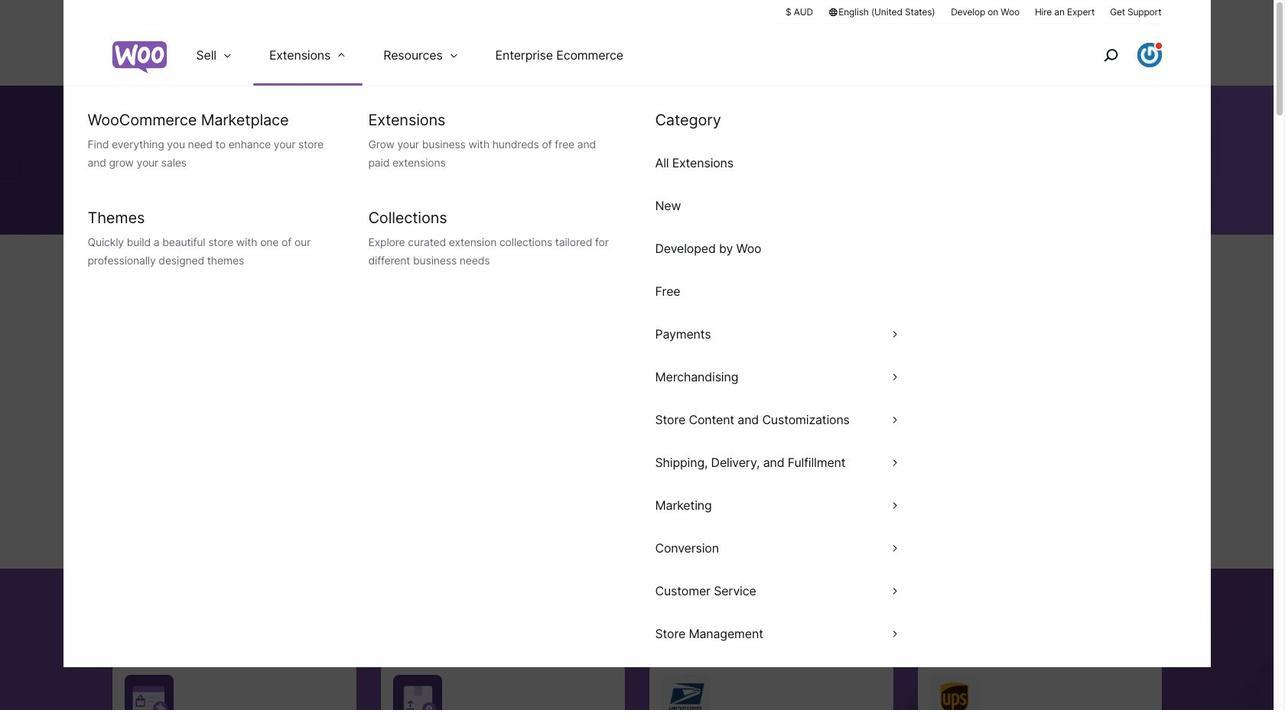 Task type: describe. For each thing, give the bounding box(es) containing it.
open account menu image
[[1137, 43, 1162, 67]]



Task type: locate. For each thing, give the bounding box(es) containing it.
service navigation menu element
[[1071, 30, 1162, 80]]

search image
[[1098, 43, 1123, 67]]



Task type: vqa. For each thing, say whether or not it's contained in the screenshot.
left angle down image
no



